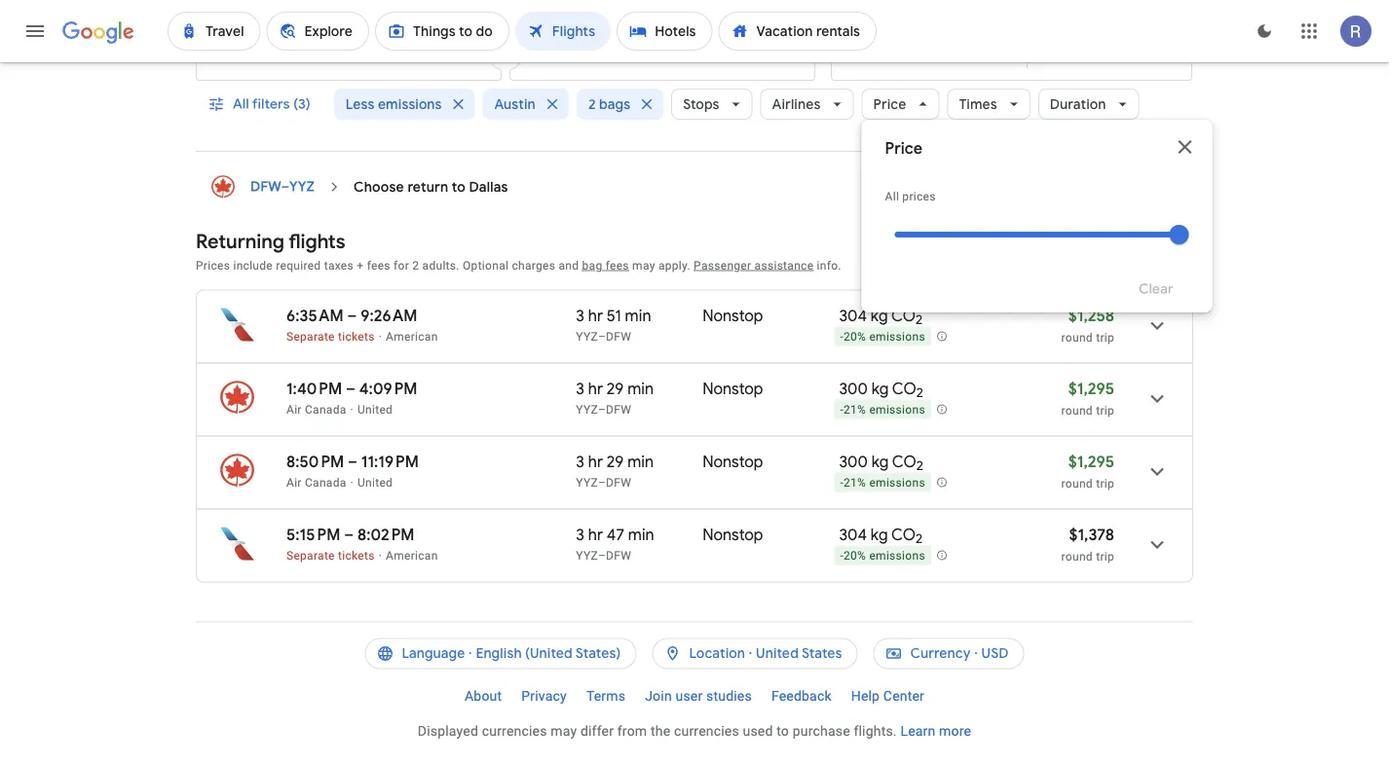 Task type: locate. For each thing, give the bounding box(es) containing it.
2 300 kg co 2 from the top
[[839, 453, 924, 475]]

air for 8:50 pm
[[286, 476, 302, 490]]

2 american from the top
[[386, 549, 438, 563]]

3 inside the 3 hr 51 min yyz – dfw
[[576, 306, 585, 326]]

3 - from the top
[[840, 477, 844, 491]]

$1,378
[[1069, 526, 1115, 546]]

air canada down 8:50 pm on the left bottom
[[286, 476, 346, 490]]

$1,295
[[1069, 379, 1115, 399], [1069, 453, 1115, 473]]

dfw for 1:40 pm – 4:09 pm
[[606, 403, 631, 417]]

0 vertical spatial air
[[286, 403, 302, 417]]

dfw down the 3 hr 51 min yyz – dfw
[[606, 403, 631, 417]]

0 vertical spatial united
[[358, 403, 393, 417]]

2 -20% emissions from the top
[[840, 550, 925, 564]]

$1,295 round trip up $1,295 text box
[[1062, 379, 1115, 418]]

– down the 3 hr 51 min yyz – dfw
[[598, 403, 606, 417]]

min up total duration 3 hr 47 min. element
[[628, 453, 654, 473]]

1 nonstop from the top
[[703, 306, 763, 326]]

2 tickets from the top
[[338, 549, 375, 563]]

 image down 8:02 pm
[[379, 549, 382, 563]]

required
[[276, 259, 321, 273]]

separate down 5:15 pm
[[286, 549, 335, 563]]

min inside the 3 hr 47 min yyz – dfw
[[628, 526, 654, 546]]

2 fees from the left
[[606, 259, 629, 273]]

1:40 pm – 4:09 pm
[[286, 379, 417, 399]]

trip down $1,295 text box
[[1096, 477, 1115, 491]]

0 horizontal spatial may
[[551, 724, 577, 740]]

300
[[839, 379, 868, 399], [839, 453, 868, 473]]

29 down the 3 hr 51 min yyz – dfw
[[607, 379, 624, 399]]

304 for 3 hr 51 min
[[839, 306, 867, 326]]

price inside "popup button"
[[873, 96, 906, 114]]

4 trip from the top
[[1096, 550, 1115, 564]]

3 down the 3 hr 51 min yyz – dfw
[[576, 379, 585, 399]]

3 for 11:19 pm
[[576, 453, 585, 473]]

0 vertical spatial -21% emissions
[[840, 404, 925, 418]]

main menu image
[[23, 19, 47, 43]]

2 separate tickets from the top
[[286, 549, 375, 563]]

2 3 from the top
[[576, 379, 585, 399]]

to left dallas
[[452, 179, 466, 196]]

0 vertical spatial 304 kg co 2
[[839, 306, 923, 329]]

kg for 8:02 pm
[[871, 526, 888, 546]]

1 vertical spatial separate tickets
[[286, 549, 375, 563]]

2 round from the top
[[1062, 404, 1093, 418]]

 image for 9:26 am
[[379, 330, 382, 344]]

3 inside the 3 hr 47 min yyz – dfw
[[576, 526, 585, 546]]

round down $1,295 text box
[[1062, 477, 1093, 491]]

3 left 47
[[576, 526, 585, 546]]

1 20% from the top
[[844, 331, 866, 345]]

– right the 1:40 pm
[[346, 379, 356, 399]]

1 -20% emissions from the top
[[840, 331, 925, 345]]

trip inside $1,258 round trip
[[1096, 331, 1115, 345]]

emissions
[[378, 96, 442, 114], [869, 331, 925, 345], [869, 404, 925, 418], [869, 477, 925, 491], [869, 550, 925, 564]]

separate down 6:35 am text field
[[286, 330, 335, 344]]

(3)
[[293, 96, 311, 114]]

 image down 9:26 am
[[379, 330, 382, 344]]

1 304 from the top
[[839, 306, 867, 326]]

0 horizontal spatial currencies
[[482, 724, 547, 740]]

1 vertical spatial 300
[[839, 453, 868, 473]]

all
[[233, 96, 249, 114], [885, 190, 899, 204]]

currencies down join user studies link
[[674, 724, 739, 740]]

20% for 3 hr 47 min
[[844, 550, 866, 564]]

0 vertical spatial 20%
[[844, 331, 866, 345]]

0 vertical spatial 21%
[[844, 404, 866, 418]]

fees
[[367, 259, 390, 273], [606, 259, 629, 273]]

passenger
[[694, 259, 751, 273]]

4 nonstop from the top
[[703, 526, 763, 546]]

3 nonstop flight. element from the top
[[703, 453, 763, 475]]

join
[[645, 689, 672, 705]]

2 29 from the top
[[607, 453, 624, 473]]

fees right +
[[367, 259, 390, 273]]

1 vertical spatial 300 kg co 2
[[839, 453, 924, 475]]

2 canada from the top
[[305, 476, 346, 490]]

nonstop for 9:26 am
[[703, 306, 763, 326]]

1 co from the top
[[891, 306, 916, 326]]

currencies down privacy link
[[482, 724, 547, 740]]

$1,295 round trip for 11:19 pm
[[1062, 453, 1115, 491]]

1 vertical spatial separate
[[286, 549, 335, 563]]

dfw for 8:50 pm – 11:19 pm
[[606, 476, 631, 490]]

2 air from the top
[[286, 476, 302, 490]]

2 co from the top
[[892, 379, 917, 399]]

0 vertical spatial 3 hr 29 min yyz – dfw
[[576, 379, 654, 417]]

kg for 4:09 pm
[[872, 379, 889, 399]]

0 horizontal spatial fees
[[367, 259, 390, 273]]

1 vertical spatial 304
[[839, 526, 867, 546]]

may left "differ"
[[551, 724, 577, 740]]

dfw down 51
[[606, 330, 631, 344]]

less emissions
[[346, 96, 442, 114]]

currency
[[910, 646, 971, 663]]

2 304 kg co 2 from the top
[[839, 526, 923, 548]]

air canada
[[286, 403, 346, 417], [286, 476, 346, 490]]

4 nonstop flight. element from the top
[[703, 526, 763, 549]]

0 vertical spatial all
[[233, 96, 249, 114]]

Departure time: 8:50 PM. text field
[[286, 453, 344, 473]]

yyz inside the 3 hr 47 min yyz – dfw
[[576, 549, 598, 563]]

1 304 kg co 2 from the top
[[839, 306, 923, 329]]

learn more link
[[901, 724, 972, 740]]

1258 US dollars text field
[[1069, 306, 1115, 326]]

2 total duration 3 hr 29 min. element from the top
[[576, 453, 703, 475]]

help center link
[[841, 682, 934, 713]]

$1,295 down $1,258 round trip
[[1069, 379, 1115, 399]]

0 vertical spatial $1,295 round trip
[[1062, 379, 1115, 418]]

2 for 8:50 pm – 11:19 pm
[[917, 459, 924, 475]]

0 vertical spatial total duration 3 hr 29 min. element
[[576, 379, 703, 402]]

1 fees from the left
[[367, 259, 390, 273]]

yyz up the 3 hr 47 min yyz – dfw
[[576, 476, 598, 490]]

1 horizontal spatial all
[[885, 190, 899, 204]]

3 trip from the top
[[1096, 477, 1115, 491]]

4 - from the top
[[840, 550, 844, 564]]

center
[[883, 689, 925, 705]]

united down 11:19 pm
[[358, 476, 393, 490]]

price down departure 'text field'
[[873, 96, 906, 114]]

price down price "popup button"
[[885, 139, 923, 159]]

2 nonstop flight. element from the top
[[703, 379, 763, 402]]

yyz for 8:50 pm – 11:19 pm
[[576, 476, 598, 490]]

canada down 1:40 pm text box at the left of the page
[[305, 403, 346, 417]]

trip down $1,258
[[1096, 331, 1115, 345]]

6:35 am
[[286, 306, 344, 326]]

may left apply.
[[632, 259, 655, 273]]

1 vertical spatial air canada
[[286, 476, 346, 490]]

None search field
[[196, 0, 1212, 313]]

3 hr 29 min yyz – dfw for 4:09 pm
[[576, 379, 654, 417]]

learn
[[901, 724, 936, 740]]

to
[[452, 179, 466, 196], [777, 724, 789, 740]]

2 304 from the top
[[839, 526, 867, 546]]

total duration 3 hr 51 min. element
[[576, 306, 703, 329]]

0 vertical spatial canada
[[305, 403, 346, 417]]

yyz for 1:40 pm – 4:09 pm
[[576, 403, 598, 417]]

min right 47
[[628, 526, 654, 546]]

canada for 8:50 pm
[[305, 476, 346, 490]]

29
[[607, 379, 624, 399], [607, 453, 624, 473]]

trip down $1,295 text field
[[1096, 404, 1115, 418]]

yyz
[[289, 179, 315, 196], [576, 330, 598, 344], [576, 403, 598, 417], [576, 476, 598, 490], [576, 549, 598, 563]]

1 vertical spatial 304 kg co 2
[[839, 526, 923, 548]]

hr left 51
[[588, 306, 603, 326]]

2 separate from the top
[[286, 549, 335, 563]]

1 american from the top
[[386, 330, 438, 344]]

1 -21% emissions from the top
[[840, 404, 925, 418]]

1 vertical spatial -20% emissions
[[840, 550, 925, 564]]

differ
[[581, 724, 614, 740]]

round down $1,258
[[1062, 331, 1093, 345]]

trip down "$1,378"
[[1096, 550, 1115, 564]]

kg for 9:26 am
[[871, 306, 888, 326]]

-20% emissions
[[840, 331, 925, 345], [840, 550, 925, 564]]

2 air canada from the top
[[286, 476, 346, 490]]

Departure time: 6:35 AM. text field
[[286, 306, 344, 326]]

0 vertical spatial separate tickets
[[286, 330, 375, 344]]

1 vertical spatial -21% emissions
[[840, 477, 925, 491]]

all inside button
[[233, 96, 249, 114]]

total duration 3 hr 29 min. element
[[576, 379, 703, 402], [576, 453, 703, 475]]

5:15 pm
[[286, 526, 340, 546]]

1 vertical spatial 3 hr 29 min yyz – dfw
[[576, 453, 654, 490]]

separate tickets
[[286, 330, 375, 344], [286, 549, 375, 563]]

1 separate from the top
[[286, 330, 335, 344]]

29 up 47
[[607, 453, 624, 473]]

2  image from the top
[[379, 549, 382, 563]]

may
[[632, 259, 655, 273], [551, 724, 577, 740]]

2 inside popup button
[[588, 96, 596, 114]]

9:26 am
[[361, 306, 418, 326]]

separate tickets for 6:35 am
[[286, 330, 375, 344]]

yyz for 5:15 pm – 8:02 pm
[[576, 549, 598, 563]]

0 vertical spatial tickets
[[338, 330, 375, 344]]

2 - from the top
[[840, 404, 844, 418]]

1 currencies from the left
[[482, 724, 547, 740]]

3 round from the top
[[1062, 477, 1093, 491]]

separate for 5:15 pm
[[286, 549, 335, 563]]

0 vertical spatial price
[[873, 96, 906, 114]]

states)
[[576, 646, 621, 663]]

2 $1,295 from the top
[[1069, 453, 1115, 473]]

2 trip from the top
[[1096, 404, 1115, 418]]

0 vertical spatial 304
[[839, 306, 867, 326]]

stops button
[[671, 81, 753, 128]]

all left filters
[[233, 96, 249, 114]]

emissions for 8:02 pm
[[869, 550, 925, 564]]

round inside $1,258 round trip
[[1062, 331, 1093, 345]]

dfw up 47
[[606, 476, 631, 490]]

0 vertical spatial  image
[[379, 330, 382, 344]]

trip
[[1096, 331, 1115, 345], [1096, 404, 1115, 418], [1096, 477, 1115, 491], [1096, 550, 1115, 564]]

1 vertical spatial air
[[286, 476, 302, 490]]

$1,295 round trip
[[1062, 379, 1115, 418], [1062, 453, 1115, 491]]

hr down the 3 hr 51 min yyz – dfw
[[588, 379, 603, 399]]

$1,295 round trip up "$1,378"
[[1062, 453, 1115, 491]]

round for 11:19 pm
[[1062, 477, 1093, 491]]

3 for 4:09 pm
[[576, 379, 585, 399]]

3 3 from the top
[[576, 453, 585, 473]]

1 vertical spatial all
[[885, 190, 899, 204]]

yyz down the 3 hr 51 min yyz – dfw
[[576, 403, 598, 417]]

1 3 hr 29 min yyz – dfw from the top
[[576, 379, 654, 417]]

to right used
[[777, 724, 789, 740]]

american
[[386, 330, 438, 344], [386, 549, 438, 563]]

1 vertical spatial 29
[[607, 453, 624, 473]]

$1,295 left flight details. leaves toronto pearson international airport at 8:50 pm on monday, january 1 and arrives at dallas/fort worth international airport at 11:19 pm on monday, january 1. icon
[[1069, 453, 1115, 473]]

2 $1,295 round trip from the top
[[1062, 453, 1115, 491]]

1 round from the top
[[1062, 331, 1093, 345]]

min down the 3 hr 51 min yyz – dfw
[[628, 379, 654, 399]]

apply.
[[659, 259, 691, 273]]

dfw inside the 3 hr 51 min yyz – dfw
[[606, 330, 631, 344]]

1 horizontal spatial to
[[777, 724, 789, 740]]

1 tickets from the top
[[338, 330, 375, 344]]

to inside returning flights main content
[[452, 179, 466, 196]]

dfw inside the 3 hr 47 min yyz – dfw
[[606, 549, 631, 563]]

include
[[233, 259, 273, 273]]

from
[[617, 724, 647, 740]]

united left states
[[756, 646, 799, 663]]

0 vertical spatial to
[[452, 179, 466, 196]]

nonstop for 4:09 pm
[[703, 379, 763, 399]]

3 co from the top
[[892, 453, 917, 473]]

1 horizontal spatial may
[[632, 259, 655, 273]]

1 separate tickets from the top
[[286, 330, 375, 344]]

1 $1,295 from the top
[[1069, 379, 1115, 399]]

tickets down leaves toronto pearson international airport at 6:35 am on monday, january 1 and arrives at dallas/fort worth international airport at 9:26 am on monday, january 1. element
[[338, 330, 375, 344]]

0 vertical spatial 300 kg co 2
[[839, 379, 924, 402]]

flight details. leaves toronto pearson international airport at 1:40 pm on monday, january 1 and arrives at dallas/fort worth international airport at 4:09 pm on monday, january 1. image
[[1134, 376, 1181, 423]]

3 hr 29 min yyz – dfw down the 3 hr 51 min yyz – dfw
[[576, 379, 654, 417]]

less emissions button
[[334, 81, 475, 128]]

1 21% from the top
[[844, 404, 866, 418]]

$1,378 round trip
[[1062, 526, 1115, 564]]

united for 11:19 pm
[[358, 476, 393, 490]]

total duration 3 hr 29 min. element up total duration 3 hr 47 min. element
[[576, 453, 703, 475]]

0 horizontal spatial to
[[452, 179, 466, 196]]

-21% emissions
[[840, 404, 925, 418], [840, 477, 925, 491]]

4 co from the top
[[891, 526, 916, 546]]

1378 US dollars text field
[[1069, 526, 1115, 546]]

american down 8:02 pm
[[386, 549, 438, 563]]

air canada down 1:40 pm text box at the left of the page
[[286, 403, 346, 417]]

3 up the 3 hr 47 min yyz – dfw
[[576, 453, 585, 473]]

united down the '4:09 pm'
[[358, 403, 393, 417]]

4 round from the top
[[1062, 550, 1093, 564]]

trip for 8:02 pm
[[1096, 550, 1115, 564]]

filters
[[252, 96, 290, 114]]

4:09 pm
[[359, 379, 417, 399]]

hr inside the 3 hr 51 min yyz – dfw
[[588, 306, 603, 326]]

1 nonstop flight. element from the top
[[703, 306, 763, 329]]

hr for 8:50 pm – 11:19 pm
[[588, 453, 603, 473]]

1 300 from the top
[[839, 379, 868, 399]]

1 vertical spatial canada
[[305, 476, 346, 490]]

0 vertical spatial -20% emissions
[[840, 331, 925, 345]]

– down total duration 3 hr 51 min. element
[[598, 330, 606, 344]]

min inside the 3 hr 51 min yyz – dfw
[[625, 306, 651, 326]]

1 vertical spatial tickets
[[338, 549, 375, 563]]

1 air canada from the top
[[286, 403, 346, 417]]

1 vertical spatial $1,295
[[1069, 453, 1115, 473]]

8:50 pm – 11:19 pm
[[286, 453, 419, 473]]

1 - from the top
[[840, 331, 844, 345]]

11:19 pm
[[361, 453, 419, 473]]

all left prices
[[885, 190, 899, 204]]

yyz down total duration 3 hr 47 min. element
[[576, 549, 598, 563]]

all filters (3)
[[233, 96, 311, 114]]

1 vertical spatial  image
[[379, 549, 382, 563]]

nonstop
[[703, 306, 763, 326], [703, 379, 763, 399], [703, 453, 763, 473], [703, 526, 763, 546]]

2 nonstop from the top
[[703, 379, 763, 399]]

air down 8:50 pm on the left bottom
[[286, 476, 302, 490]]

trip inside $1,378 round trip
[[1096, 550, 1115, 564]]

1 total duration 3 hr 29 min. element from the top
[[576, 379, 703, 402]]

0 vertical spatial american
[[386, 330, 438, 344]]

2 300 from the top
[[839, 453, 868, 473]]

1 vertical spatial american
[[386, 549, 438, 563]]

tickets
[[338, 330, 375, 344], [338, 549, 375, 563]]

0 vertical spatial 29
[[607, 379, 624, 399]]

dallas
[[469, 179, 508, 196]]

round
[[1062, 331, 1093, 345], [1062, 404, 1093, 418], [1062, 477, 1093, 491], [1062, 550, 1093, 564]]

 image
[[379, 330, 382, 344], [379, 549, 382, 563]]

dfw up returning flights
[[250, 179, 281, 196]]

austin button
[[483, 81, 569, 128]]

3 hr 29 min yyz – dfw up 47
[[576, 453, 654, 490]]

1 horizontal spatial currencies
[[674, 724, 739, 740]]

0 vertical spatial may
[[632, 259, 655, 273]]

separate tickets down 5:15 pm
[[286, 549, 375, 563]]

21% for 4:09 pm
[[844, 404, 866, 418]]

1 vertical spatial united
[[358, 476, 393, 490]]

prices
[[196, 259, 230, 273]]

1 hr from the top
[[588, 306, 603, 326]]

separate tickets down 6:35 am text field
[[286, 330, 375, 344]]

1 vertical spatial total duration 3 hr 29 min. element
[[576, 453, 703, 475]]

yyz down total duration 3 hr 51 min. element
[[576, 330, 598, 344]]

1 vertical spatial 20%
[[844, 550, 866, 564]]

3 hr 29 min yyz – dfw for 11:19 pm
[[576, 453, 654, 490]]

join user studies
[[645, 689, 752, 705]]

air down 1:40 pm text box at the left of the page
[[286, 403, 302, 417]]

1 $1,295 round trip from the top
[[1062, 379, 1115, 418]]

2 currencies from the left
[[674, 724, 739, 740]]

0 vertical spatial 300
[[839, 379, 868, 399]]

yyz inside the 3 hr 51 min yyz – dfw
[[576, 330, 598, 344]]

3 hr from the top
[[588, 453, 603, 473]]

min right 51
[[625, 306, 651, 326]]

close dialog image
[[1174, 136, 1197, 159]]

hr up the 3 hr 47 min yyz – dfw
[[588, 453, 603, 473]]

3 left 51
[[576, 306, 585, 326]]

nonstop flight. element
[[703, 306, 763, 329], [703, 379, 763, 402], [703, 453, 763, 475], [703, 526, 763, 549]]

304
[[839, 306, 867, 326], [839, 526, 867, 546]]

return
[[408, 179, 448, 196]]

– right '5:15 pm' 'text field'
[[344, 526, 354, 546]]

dfw down 47
[[606, 549, 631, 563]]

round inside $1,378 round trip
[[1062, 550, 1093, 564]]

300 kg co 2 for 11:19 pm
[[839, 453, 924, 475]]

2 3 hr 29 min yyz – dfw from the top
[[576, 453, 654, 490]]

3 nonstop from the top
[[703, 453, 763, 473]]

united
[[358, 403, 393, 417], [358, 476, 393, 490], [756, 646, 799, 663]]

hr inside the 3 hr 47 min yyz – dfw
[[588, 526, 603, 546]]

4 3 from the top
[[576, 526, 585, 546]]

2
[[588, 96, 596, 114], [412, 259, 419, 273], [916, 312, 923, 329], [917, 386, 924, 402], [917, 459, 924, 475], [916, 532, 923, 548]]

separate for 6:35 am
[[286, 330, 335, 344]]

2 for 6:35 am – 9:26 am
[[916, 312, 923, 329]]

total duration 3 hr 29 min. element for 11:19 pm
[[576, 453, 703, 475]]

round down $1,295 text field
[[1062, 404, 1093, 418]]

– down total duration 3 hr 47 min. element
[[598, 549, 606, 563]]

fees right bag
[[606, 259, 629, 273]]

1:40 pm
[[286, 379, 342, 399]]

air for 1:40 pm
[[286, 403, 302, 417]]

english
[[476, 646, 522, 663]]

tickets down leaves toronto pearson international airport at 5:15 pm on monday, january 1 and arrives at dallas/fort worth international airport at 8:02 pm on monday, january 1. element
[[338, 549, 375, 563]]

0 vertical spatial air canada
[[286, 403, 346, 417]]

2 20% from the top
[[844, 550, 866, 564]]

canada down 8:50 pm on the left bottom
[[305, 476, 346, 490]]

co
[[891, 306, 916, 326], [892, 379, 917, 399], [892, 453, 917, 473], [891, 526, 916, 546]]

1 vertical spatial 21%
[[844, 477, 866, 491]]

hr left 47
[[588, 526, 603, 546]]

3 for 8:02 pm
[[576, 526, 585, 546]]

dfw for 5:15 pm – 8:02 pm
[[606, 549, 631, 563]]

0 vertical spatial separate
[[286, 330, 335, 344]]

1 trip from the top
[[1096, 331, 1115, 345]]

dfw
[[250, 179, 281, 196], [606, 330, 631, 344], [606, 403, 631, 417], [606, 476, 631, 490], [606, 549, 631, 563]]

– up the 3 hr 47 min yyz – dfw
[[598, 476, 606, 490]]

1  image from the top
[[379, 330, 382, 344]]

2 -21% emissions from the top
[[840, 477, 925, 491]]

round down "$1,378"
[[1062, 550, 1093, 564]]

-20% emissions for $1,258
[[840, 331, 925, 345]]

returning flights
[[196, 229, 346, 254]]

kg
[[871, 306, 888, 326], [872, 379, 889, 399], [872, 453, 889, 473], [871, 526, 888, 546]]

less
[[346, 96, 375, 114]]

1 air from the top
[[286, 403, 302, 417]]

total duration 3 hr 29 min. element down the 3 hr 51 min yyz – dfw
[[576, 379, 703, 402]]

1 vertical spatial $1,295 round trip
[[1062, 453, 1115, 491]]

american down 9:26 am
[[386, 330, 438, 344]]

0 vertical spatial $1,295
[[1069, 379, 1115, 399]]

language
[[402, 646, 465, 663]]

2 hr from the top
[[588, 379, 603, 399]]

1 300 kg co 2 from the top
[[839, 379, 924, 402]]

round for 4:09 pm
[[1062, 404, 1093, 418]]

Arrival time: 9:26 AM. text field
[[361, 306, 418, 326]]

$1,258
[[1069, 306, 1115, 326]]

0 horizontal spatial all
[[233, 96, 249, 114]]

1 canada from the top
[[305, 403, 346, 417]]

-20% emissions for $1,378
[[840, 550, 925, 564]]

canada
[[305, 403, 346, 417], [305, 476, 346, 490]]

hr for 6:35 am – 9:26 am
[[588, 306, 603, 326]]

1 horizontal spatial fees
[[606, 259, 629, 273]]

1295 US dollars text field
[[1069, 453, 1115, 473]]

4 hr from the top
[[588, 526, 603, 546]]

2 21% from the top
[[844, 477, 866, 491]]

2 vertical spatial united
[[756, 646, 799, 663]]

flight details. leaves toronto pearson international airport at 6:35 am on monday, january 1 and arrives at dallas/fort worth international airport at 9:26 am on monday, january 1. image
[[1134, 303, 1181, 350]]

Departure time: 5:15 PM. text field
[[286, 526, 340, 546]]

1 29 from the top
[[607, 379, 624, 399]]

emissions for 9:26 am
[[869, 331, 925, 345]]

1 3 from the top
[[576, 306, 585, 326]]

separate
[[286, 330, 335, 344], [286, 549, 335, 563]]



Task type: vqa. For each thing, say whether or not it's contained in the screenshot.
4th the 3 from the top
yes



Task type: describe. For each thing, give the bounding box(es) containing it.
co for 5:15 pm – 8:02 pm
[[891, 526, 916, 546]]

emissions inside less emissions popup button
[[378, 96, 442, 114]]

Return text field
[[1042, 28, 1132, 80]]

- for 9:26 am
[[840, 331, 844, 345]]

privacy
[[521, 689, 567, 705]]

leaves toronto pearson international airport at 6:35 am on monday, january 1 and arrives at dallas/fort worth international airport at 9:26 am on monday, january 1. element
[[286, 306, 418, 326]]

round for 9:26 am
[[1062, 331, 1093, 345]]

Departure text field
[[878, 28, 967, 80]]

returning flights main content
[[196, 168, 1193, 599]]

separate tickets for 5:15 pm
[[286, 549, 375, 563]]

Arrival time: 11:19 PM. text field
[[361, 453, 419, 473]]

studies
[[706, 689, 752, 705]]

charges
[[512, 259, 556, 273]]

english (united states)
[[476, 646, 621, 663]]

304 kg co 2 for $1,378
[[839, 526, 923, 548]]

privacy link
[[512, 682, 577, 713]]

american for 8:02 pm
[[386, 549, 438, 563]]

tickets for 9:26 am
[[338, 330, 375, 344]]

prices include required taxes + fees for 2 adults. optional charges and bag fees may apply. passenger assistance
[[196, 259, 814, 273]]

– up returning flights
[[281, 179, 289, 196]]

+
[[357, 259, 364, 273]]

location
[[689, 646, 745, 663]]

304 kg co 2 for $1,258
[[839, 306, 923, 329]]

american for 9:26 am
[[386, 330, 438, 344]]

nonstop for 8:02 pm
[[703, 526, 763, 546]]

duration button
[[1038, 81, 1139, 128]]

yyz up flights
[[289, 179, 315, 196]]

3 hr 51 min yyz – dfw
[[576, 306, 651, 344]]

1295 US dollars text field
[[1069, 379, 1115, 399]]

terms link
[[577, 682, 635, 713]]

bag fees button
[[582, 259, 629, 273]]

returning
[[196, 229, 284, 254]]

nonstop flight. element for 8:02 pm
[[703, 526, 763, 549]]

prices
[[903, 190, 936, 204]]

and
[[559, 259, 579, 273]]

- for 11:19 pm
[[840, 477, 844, 491]]

20% for 3 hr 51 min
[[844, 331, 866, 345]]

8:50 pm
[[286, 453, 344, 473]]

states
[[802, 646, 842, 663]]

$1,258 round trip
[[1062, 306, 1115, 345]]

$1,295 for 1:40 pm – 4:09 pm
[[1069, 379, 1115, 399]]

help
[[851, 689, 880, 705]]

emissions for 4:09 pm
[[869, 404, 925, 418]]

adults.
[[422, 259, 460, 273]]

29 for 1:40 pm – 4:09 pm
[[607, 379, 624, 399]]

taxes
[[324, 259, 354, 273]]

5:15 pm – 8:02 pm
[[286, 526, 415, 546]]

airlines
[[772, 96, 821, 114]]

2 bags button
[[577, 81, 664, 128]]

tickets for 8:02 pm
[[338, 549, 375, 563]]

51
[[607, 306, 621, 326]]

bag
[[582, 259, 603, 273]]

bags
[[599, 96, 630, 114]]

round for 8:02 pm
[[1062, 550, 1093, 564]]

flights
[[289, 229, 346, 254]]

flight details. leaves toronto pearson international airport at 5:15 pm on monday, january 1 and arrives at dallas/fort worth international airport at 8:02 pm on monday, january 1. image
[[1134, 522, 1181, 569]]

usd
[[982, 646, 1009, 663]]

passenger assistance button
[[694, 259, 814, 273]]

$1,295 for 8:50 pm – 11:19 pm
[[1069, 453, 1115, 473]]

300 for 11:19 pm
[[839, 453, 868, 473]]

nonstop for 11:19 pm
[[703, 453, 763, 473]]

price button
[[862, 81, 940, 128]]

feedback link
[[762, 682, 841, 713]]

- for 4:09 pm
[[840, 404, 844, 418]]

– left 11:19 pm
[[348, 453, 358, 473]]

(united
[[525, 646, 573, 663]]

dfw – yyz
[[250, 179, 315, 196]]

choose
[[354, 179, 404, 196]]

21% for 11:19 pm
[[844, 477, 866, 491]]

6:35 am – 9:26 am
[[286, 306, 418, 326]]

emissions for 11:19 pm
[[869, 477, 925, 491]]

hr for 1:40 pm – 4:09 pm
[[588, 379, 603, 399]]

all for all prices
[[885, 190, 899, 204]]

$1,295 round trip for 4:09 pm
[[1062, 379, 1115, 418]]

may inside returning flights main content
[[632, 259, 655, 273]]

2 for 5:15 pm – 8:02 pm
[[916, 532, 923, 548]]

300 for 4:09 pm
[[839, 379, 868, 399]]

swap origin and destination. image
[[494, 42, 517, 66]]

co for 8:50 pm – 11:19 pm
[[892, 453, 917, 473]]

optional
[[463, 259, 509, 273]]

stops
[[683, 96, 720, 114]]

nonstop flight. element for 4:09 pm
[[703, 379, 763, 402]]

used
[[743, 724, 773, 740]]

none search field containing price
[[196, 0, 1212, 313]]

 image for 8:02 pm
[[379, 549, 382, 563]]

displayed currencies may differ from the currencies used to purchase flights. learn more
[[418, 724, 972, 740]]

canada for 1:40 pm
[[305, 403, 346, 417]]

300 kg co 2 for 4:09 pm
[[839, 379, 924, 402]]

purchase
[[793, 724, 850, 740]]

airlines button
[[760, 81, 854, 128]]

flight details. leaves toronto pearson international airport at 8:50 pm on monday, january 1 and arrives at dallas/fort worth international airport at 11:19 pm on monday, january 1. image
[[1134, 449, 1181, 496]]

trip for 9:26 am
[[1096, 331, 1115, 345]]

hr for 5:15 pm – 8:02 pm
[[588, 526, 603, 546]]

join user studies link
[[635, 682, 762, 713]]

for
[[394, 259, 409, 273]]

nonstop flight. element for 9:26 am
[[703, 306, 763, 329]]

user
[[676, 689, 703, 705]]

min for 4:09 pm
[[628, 379, 654, 399]]

– inside the 3 hr 51 min yyz – dfw
[[598, 330, 606, 344]]

Departure time: 1:40 PM. text field
[[286, 379, 342, 399]]

the
[[651, 724, 671, 740]]

-21% emissions for 11:19 pm
[[840, 477, 925, 491]]

min for 11:19 pm
[[628, 453, 654, 473]]

trip for 4:09 pm
[[1096, 404, 1115, 418]]

3 for 9:26 am
[[576, 306, 585, 326]]

all for all filters (3)
[[233, 96, 249, 114]]

terms
[[586, 689, 626, 705]]

displayed
[[418, 724, 478, 740]]

min for 9:26 am
[[625, 306, 651, 326]]

Arrival time: 8:02 PM. text field
[[358, 526, 415, 546]]

total duration 3 hr 47 min. element
[[576, 526, 703, 549]]

austin
[[495, 96, 536, 114]]

– left 9:26 am
[[347, 306, 357, 326]]

8:02 pm
[[358, 526, 415, 546]]

leaves toronto pearson international airport at 5:15 pm on monday, january 1 and arrives at dallas/fort worth international airport at 8:02 pm on monday, january 1. element
[[286, 526, 415, 546]]

min for 8:02 pm
[[628, 526, 654, 546]]

47
[[607, 526, 624, 546]]

choose return to dallas
[[354, 179, 508, 196]]

kg for 11:19 pm
[[872, 453, 889, 473]]

times button
[[947, 81, 1031, 128]]

yyz for 6:35 am – 9:26 am
[[576, 330, 598, 344]]

co for 1:40 pm – 4:09 pm
[[892, 379, 917, 399]]

dfw for 6:35 am – 9:26 am
[[606, 330, 631, 344]]

united for 4:09 pm
[[358, 403, 393, 417]]

1 vertical spatial price
[[885, 139, 923, 159]]

change appearance image
[[1241, 8, 1288, 55]]

– inside the 3 hr 47 min yyz – dfw
[[598, 549, 606, 563]]

help center
[[851, 689, 925, 705]]

duration
[[1050, 96, 1106, 114]]

-21% emissions for 4:09 pm
[[840, 404, 925, 418]]

assistance
[[755, 259, 814, 273]]

all prices
[[885, 190, 936, 204]]

3 hr 47 min yyz – dfw
[[576, 526, 654, 563]]

1 vertical spatial to
[[777, 724, 789, 740]]

- for 8:02 pm
[[840, 550, 844, 564]]

more
[[939, 724, 972, 740]]

2 bags
[[588, 96, 630, 114]]

air canada for 1:40 pm
[[286, 403, 346, 417]]

leaves toronto pearson international airport at 8:50 pm on monday, january 1 and arrives at dallas/fort worth international airport at 11:19 pm on monday, january 1. element
[[286, 453, 419, 473]]

all filters (3) button
[[196, 81, 326, 128]]

2 for 1:40 pm – 4:09 pm
[[917, 386, 924, 402]]

about
[[465, 689, 502, 705]]

united states
[[756, 646, 842, 663]]

air canada for 8:50 pm
[[286, 476, 346, 490]]

29 for 8:50 pm – 11:19 pm
[[607, 453, 624, 473]]

Arrival time: 4:09 PM. text field
[[359, 379, 417, 399]]

total duration 3 hr 29 min. element for 4:09 pm
[[576, 379, 703, 402]]

co for 6:35 am – 9:26 am
[[891, 306, 916, 326]]

304 for 3 hr 47 min
[[839, 526, 867, 546]]

nonstop flight. element for 11:19 pm
[[703, 453, 763, 475]]

trip for 11:19 pm
[[1096, 477, 1115, 491]]

1 vertical spatial may
[[551, 724, 577, 740]]

times
[[959, 96, 997, 114]]

leaves toronto pearson international airport at 1:40 pm on monday, january 1 and arrives at dallas/fort worth international airport at 4:09 pm on monday, january 1. element
[[286, 379, 417, 399]]

feedback
[[772, 689, 832, 705]]



